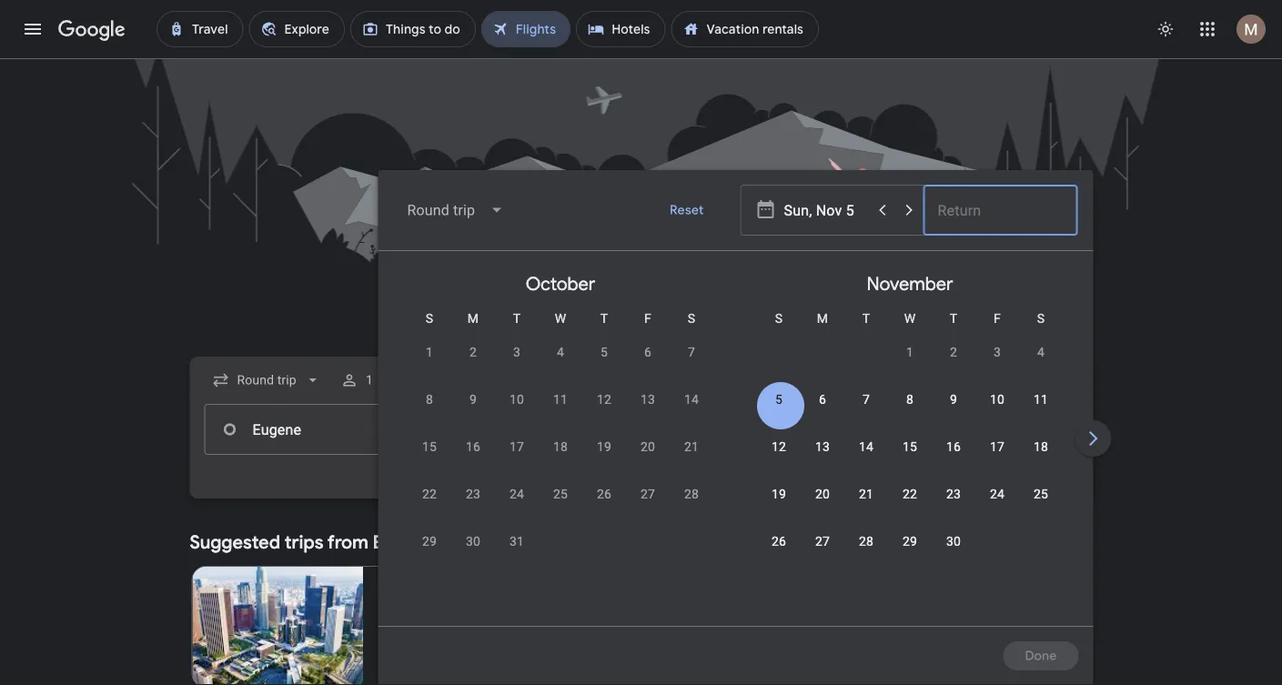 Task type: locate. For each thing, give the bounding box(es) containing it.
1 button up sun, oct 8 element
[[407, 343, 451, 387]]

2 25 button from the left
[[1019, 485, 1063, 529]]

flights
[[567, 259, 715, 324]]

19 inside october row group
[[597, 439, 611, 454]]

8 left mon, oct 9 element
[[426, 392, 433, 407]]

explore destinations button
[[926, 528, 1093, 557]]

17 inside november row group
[[990, 439, 1004, 454]]

4 button for november
[[1019, 343, 1063, 387]]

11 right tue, oct 10 element
[[553, 392, 568, 407]]

23 inside october row group
[[466, 487, 480, 502]]

thu, nov 16 element
[[946, 438, 961, 456]]

27 button left tue, nov 28 element
[[801, 532, 844, 576]]

16 inside november row group
[[946, 439, 961, 454]]

9 for mon, oct 9 element
[[469, 392, 477, 407]]

8
[[426, 392, 433, 407], [906, 392, 913, 407]]

grid inside 'flight' search field
[[385, 259, 1283, 637]]

2 15 from the left
[[902, 439, 917, 454]]

2 s from the left
[[687, 311, 695, 326]]

10 inside october row group
[[509, 392, 524, 407]]

row
[[407, 328, 713, 387], [888, 328, 1063, 387], [407, 382, 713, 434], [757, 382, 1063, 434], [407, 430, 713, 482], [757, 430, 1063, 482], [407, 477, 713, 529], [757, 477, 1063, 529], [407, 524, 538, 576], [757, 524, 975, 576]]

0 vertical spatial 13 button
[[626, 390, 669, 434]]

1 horizontal spatial 6
[[819, 392, 826, 407]]

row containing 15
[[407, 430, 713, 482]]

16 for thu, nov 16 element
[[946, 439, 961, 454]]

8 button
[[407, 390, 451, 434], [888, 390, 932, 434]]

1
[[426, 345, 433, 360], [906, 345, 913, 360], [366, 373, 373, 388]]

0 horizontal spatial 8
[[426, 392, 433, 407]]

19 button up sun, nov 26 'element'
[[757, 485, 801, 529]]

1 vertical spatial 28
[[859, 534, 873, 549]]

11 inside november row group
[[1034, 392, 1048, 407]]

1 vertical spatial 19 button
[[757, 485, 801, 529]]

2 left the hr
[[460, 619, 468, 634]]

30
[[466, 534, 480, 549], [946, 534, 961, 549]]

28 right fri, oct 27 element
[[684, 487, 699, 502]]

20 button up the "mon, nov 27" 'element'
[[801, 485, 844, 529]]

2 16 button from the left
[[932, 438, 975, 482]]

0 horizontal spatial 16 button
[[451, 438, 495, 482]]

25 button
[[538, 485, 582, 529], [1019, 485, 1063, 529]]

1 10 from the left
[[509, 392, 524, 407]]

1 horizontal spatial 15 button
[[888, 438, 932, 482]]

fri, nov 10 element
[[990, 390, 1004, 409]]

2 4 button from the left
[[1019, 343, 1063, 387]]

20 inside november row group
[[815, 487, 830, 502]]

18 for sat, nov 18 element
[[1034, 439, 1048, 454]]

15 left mon, oct 16 element
[[422, 439, 437, 454]]

0 horizontal spatial 20 button
[[626, 438, 669, 482]]

2 8 button from the left
[[888, 390, 932, 434]]

29 inside october row group
[[422, 534, 437, 549]]

7 button up tue, nov 14 "element"
[[844, 390, 888, 434]]

18 button up sat, nov 25 element
[[1019, 438, 1063, 482]]

1 horizontal spatial 14 button
[[844, 438, 888, 482]]

2 29 from the left
[[902, 534, 917, 549]]

explore
[[632, 489, 676, 505], [948, 534, 993, 551]]

wed, nov 1 element
[[906, 343, 913, 361]]

3 t from the left
[[862, 311, 870, 326]]

30 button left tue, oct 31 element
[[451, 532, 495, 576]]

28 button right fri, oct 27 element
[[669, 485, 713, 529]]

8 inside october row group
[[426, 392, 433, 407]]

trips
[[285, 531, 324, 554]]

nonstop
[[400, 619, 449, 634]]

3 right the mon, oct 2 element
[[513, 345, 520, 360]]

2 8 from the left
[[906, 392, 913, 407]]

6 inside "row"
[[819, 392, 826, 407]]

5 inside "row"
[[775, 392, 782, 407]]

4 right the fri, nov 3 element
[[1037, 345, 1045, 360]]

20 right sun, nov 19 element
[[815, 487, 830, 502]]

2 button
[[451, 343, 495, 387], [932, 343, 975, 387]]

f inside november row group
[[994, 311, 1001, 326]]

10 right thu, nov 9 element
[[990, 392, 1004, 407]]

sun, oct 8 element
[[426, 390, 433, 409]]

2 17 from the left
[[990, 439, 1004, 454]]

1 9 from the left
[[469, 392, 477, 407]]

1 horizontal spatial 24 button
[[975, 485, 1019, 529]]

2 1 button from the left
[[888, 343, 932, 387]]

23 button
[[451, 485, 495, 529], [932, 485, 975, 529]]

t up thu, oct 5 element
[[600, 311, 608, 326]]

13 button inside october row group
[[626, 390, 669, 434]]

11 button
[[538, 390, 582, 434], [1019, 390, 1063, 434]]

change appearance image
[[1144, 7, 1188, 51]]

29
[[422, 534, 437, 549], [902, 534, 917, 549]]

1 17 from the left
[[509, 439, 524, 454]]

13 for mon, nov 13 element
[[815, 439, 830, 454]]

2 f from the left
[[994, 311, 1001, 326]]

0 vertical spatial 7
[[688, 345, 695, 360]]

14 inside november row group
[[859, 439, 873, 454]]

15 left thu, nov 16 element
[[902, 439, 917, 454]]

17 left sat, nov 18 element
[[990, 439, 1004, 454]]

14 button up tue, nov 21 element
[[844, 438, 888, 482]]

2
[[469, 345, 477, 360], [950, 345, 957, 360], [460, 619, 468, 634]]

hr
[[471, 619, 483, 634]]

explore for explore
[[632, 489, 676, 505]]

explore down thu, nov 23 element
[[948, 534, 993, 551]]

16 button up mon, oct 23 element at the left bottom of page
[[451, 438, 495, 482]]

1 4 from the left
[[557, 345, 564, 360]]

20 left sat, oct 21 element
[[640, 439, 655, 454]]

6 inside october row group
[[644, 345, 651, 360]]

s
[[425, 311, 433, 326], [687, 311, 695, 326], [775, 311, 783, 326], [1037, 311, 1045, 326]]

1 11 button from the left
[[538, 390, 582, 434]]

2 inside october row group
[[469, 345, 477, 360]]

1 23 button from the left
[[451, 485, 495, 529]]

3 s from the left
[[775, 311, 783, 326]]

f up fri, oct 6 element
[[644, 311, 651, 326]]

sat, oct 14 element
[[684, 390, 699, 409]]

15 inside october row group
[[422, 439, 437, 454]]

25 inside october row group
[[553, 487, 568, 502]]

1 horizontal spatial 8 button
[[888, 390, 932, 434]]

sat, oct 28 element
[[684, 485, 699, 503]]

1 vertical spatial 27
[[815, 534, 830, 549]]

6 left sat, oct 7 element
[[644, 345, 651, 360]]

4 button
[[538, 343, 582, 387], [1019, 343, 1063, 387]]

mon, oct 23 element
[[466, 485, 480, 503]]

19 button
[[582, 438, 626, 482], [757, 485, 801, 529]]

4
[[557, 345, 564, 360], [1037, 345, 1045, 360]]

22 inside october row group
[[422, 487, 437, 502]]

t up 'tue, oct 3' element
[[513, 311, 520, 326]]

14 inside october row group
[[684, 392, 699, 407]]

2 horizontal spatial 1
[[906, 345, 913, 360]]

1 18 from the left
[[553, 439, 568, 454]]

0 vertical spatial explore
[[632, 489, 676, 505]]

18
[[553, 439, 568, 454], [1034, 439, 1048, 454]]

1 horizontal spatial 25 button
[[1019, 485, 1063, 529]]

2 16 from the left
[[946, 439, 961, 454]]

1 horizontal spatial 29 button
[[888, 532, 932, 576]]

26 button left the "mon, nov 27" 'element'
[[757, 532, 801, 576]]

angeles
[[405, 581, 460, 600]]

7 right mon, nov 6 element on the bottom of page
[[862, 392, 870, 407]]

10 button
[[495, 390, 538, 434], [975, 390, 1019, 434]]

30 left "31"
[[466, 534, 480, 549]]

23 left tue, oct 24 element
[[466, 487, 480, 502]]

17 for fri, nov 17 element
[[990, 439, 1004, 454]]

1 vertical spatial 13
[[815, 439, 830, 454]]

5
[[600, 345, 608, 360], [775, 392, 782, 407]]

5 for thu, oct 5 element
[[600, 345, 608, 360]]

27 for fri, oct 27 element
[[640, 487, 655, 502]]

1 horizontal spatial 18
[[1034, 439, 1048, 454]]

sun, nov 12 element
[[771, 438, 786, 456]]

28 inside november row group
[[859, 534, 873, 549]]

13
[[640, 392, 655, 407], [815, 439, 830, 454]]

13 button up "mon, nov 20" element
[[801, 438, 844, 482]]

wed, nov 29 element
[[902, 532, 917, 551]]

1 horizontal spatial 6 button
[[801, 390, 844, 434]]

17 left wed, oct 18 element
[[509, 439, 524, 454]]

14
[[684, 392, 699, 407], [859, 439, 873, 454]]

22 for sun, oct 22 element
[[422, 487, 437, 502]]

7 button
[[669, 343, 713, 387], [844, 390, 888, 434]]

1 horizontal spatial 16 button
[[932, 438, 975, 482]]

15 button up sun, oct 22 element
[[407, 438, 451, 482]]

sat, nov 25 element
[[1034, 485, 1048, 503]]

0 horizontal spatial 8 button
[[407, 390, 451, 434]]

row group
[[1085, 259, 1283, 619]]

12 left mon, nov 13 element
[[771, 439, 786, 454]]

29 button
[[407, 532, 451, 576], [888, 532, 932, 576]]

5 button
[[582, 343, 626, 387], [757, 390, 801, 434]]

wed, oct 25 element
[[553, 485, 568, 503]]

tue, oct 24 element
[[509, 485, 524, 503]]

1 w from the left
[[554, 311, 566, 326]]

row containing 26
[[757, 524, 975, 576]]

1 inside november row group
[[906, 345, 913, 360]]

10
[[509, 392, 524, 407], [990, 392, 1004, 407]]

thu, nov 2 element
[[950, 343, 957, 361]]

3 inside november row group
[[993, 345, 1001, 360]]

fri, nov 24 element
[[990, 485, 1004, 503]]

0 vertical spatial 5 button
[[582, 343, 626, 387]]

0 horizontal spatial 19 button
[[582, 438, 626, 482]]

explore inside 'flight' search field
[[632, 489, 676, 505]]

4 button up sat, nov 11 "element"
[[1019, 343, 1063, 387]]

30 button right wed, nov 29 element on the bottom right of page
[[932, 532, 975, 576]]

15 button
[[407, 438, 451, 482], [888, 438, 932, 482]]

11 inside october row group
[[553, 392, 568, 407]]

26 inside november row group
[[771, 534, 786, 549]]

25 inside november row group
[[1034, 487, 1048, 502]]

m inside october row group
[[467, 311, 479, 326]]

24
[[509, 487, 524, 502], [990, 487, 1004, 502]]

24 for fri, nov 24 element at bottom right
[[990, 487, 1004, 502]]

None field
[[393, 188, 519, 232], [204, 364, 329, 397], [393, 188, 519, 232], [204, 364, 329, 397]]

mon, oct 2 element
[[469, 343, 477, 361]]

10 inside november row group
[[990, 392, 1004, 407]]

0 horizontal spatial 6
[[644, 345, 651, 360]]

thu, nov 23 element
[[946, 485, 961, 503]]

0 horizontal spatial 10
[[509, 392, 524, 407]]

0 vertical spatial 21 button
[[669, 438, 713, 482]]

explore inside suggested trips from eugene region
[[948, 534, 993, 551]]

1 25 from the left
[[553, 487, 568, 502]]

2 horizontal spatial 7
[[862, 392, 870, 407]]

0 horizontal spatial 2 button
[[451, 343, 495, 387]]

10 button up fri, nov 17 element
[[975, 390, 1019, 434]]

m
[[467, 311, 479, 326], [817, 311, 828, 326]]

1 18 button from the left
[[538, 438, 582, 482]]

2 inside suggested trips from eugene region
[[460, 619, 468, 634]]

18 inside october row group
[[553, 439, 568, 454]]

11 button inside october row group
[[538, 390, 582, 434]]

1 8 from the left
[[426, 392, 433, 407]]

7
[[688, 345, 695, 360], [862, 392, 870, 407], [459, 601, 466, 616]]

0 horizontal spatial 23 button
[[451, 485, 495, 529]]

1 horizontal spatial 27
[[815, 534, 830, 549]]

19 inside november row group
[[771, 487, 786, 502]]

18 for wed, oct 18 element
[[553, 439, 568, 454]]

13 button up fri, oct 20 element
[[626, 390, 669, 434]]

14 right mon, nov 13 element
[[859, 439, 873, 454]]

22 left mon, oct 23 element at the left bottom of page
[[422, 487, 437, 502]]

7 inside october row group
[[688, 345, 695, 360]]

0 horizontal spatial 30
[[466, 534, 480, 549]]

13 button
[[626, 390, 669, 434], [801, 438, 844, 482]]

21
[[684, 439, 699, 454], [859, 487, 873, 502]]

22
[[422, 487, 437, 502], [902, 487, 917, 502]]

f inside october row group
[[644, 311, 651, 326]]

 image
[[453, 618, 457, 636]]

wed, oct 4 element
[[557, 343, 564, 361]]

1 horizontal spatial 28
[[859, 534, 873, 549]]

3
[[513, 345, 520, 360], [993, 345, 1001, 360]]

0 vertical spatial 7 button
[[669, 343, 713, 387]]

1 1 button from the left
[[407, 343, 451, 387]]

sat, nov 18 element
[[1034, 438, 1048, 456]]

1 button for october
[[407, 343, 451, 387]]

2 30 from the left
[[946, 534, 961, 549]]

1 horizontal spatial 21 button
[[844, 485, 888, 529]]

7 for tue, nov 7 element
[[862, 392, 870, 407]]

1 vertical spatial 7
[[862, 392, 870, 407]]

2 button for november
[[932, 343, 975, 387]]

wed, oct 18 element
[[553, 438, 568, 456]]

2 4 from the left
[[1037, 345, 1045, 360]]

sun, nov 5, departure date. element
[[775, 390, 782, 409]]

main menu image
[[22, 18, 44, 40]]

1 29 from the left
[[422, 534, 437, 549]]

explore left sat, oct 28 "element"
[[632, 489, 676, 505]]

4 inside october row group
[[557, 345, 564, 360]]

m inside november row group
[[817, 311, 828, 326]]

1 horizontal spatial 27 button
[[801, 532, 844, 576]]

1 22 from the left
[[422, 487, 437, 502]]

23 button up "mon, oct 30" element
[[451, 485, 495, 529]]

24 inside november row group
[[990, 487, 1004, 502]]

0 horizontal spatial f
[[644, 311, 651, 326]]

4 for november
[[1037, 345, 1045, 360]]

0 horizontal spatial 10 button
[[495, 390, 538, 434]]

1 30 from the left
[[466, 534, 480, 549]]

26
[[597, 487, 611, 502], [771, 534, 786, 549]]

5 left mon, nov 6 element on the bottom of page
[[775, 392, 782, 407]]

2 button up mon, oct 9 element
[[451, 343, 495, 387]]

1 horizontal spatial 19
[[771, 487, 786, 502]]

2 11 from the left
[[1034, 392, 1048, 407]]

2 10 from the left
[[990, 392, 1004, 407]]

13 inside november row group
[[815, 439, 830, 454]]

1 vertical spatial 20
[[815, 487, 830, 502]]

23 inside november row group
[[946, 487, 961, 502]]

12
[[597, 392, 611, 407], [771, 439, 786, 454]]

9 inside november row group
[[950, 392, 957, 407]]

f for october
[[644, 311, 651, 326]]

1 m from the left
[[467, 311, 479, 326]]

8 button up the "sun, oct 15" element
[[407, 390, 451, 434]]

1 horizontal spatial 15
[[902, 439, 917, 454]]

los
[[378, 581, 402, 600]]

21 inside november row group
[[859, 487, 873, 502]]

3 inside october row group
[[513, 345, 520, 360]]

2 9 from the left
[[950, 392, 957, 407]]

27 inside october row group
[[640, 487, 655, 502]]

27 inside november row group
[[815, 534, 830, 549]]

Flight search field
[[175, 170, 1283, 685]]

14 button
[[669, 390, 713, 434], [844, 438, 888, 482]]

15 for the "sun, oct 15" element
[[422, 439, 437, 454]]

1 vertical spatial 5 button
[[757, 390, 801, 434]]

23
[[466, 487, 480, 502], [946, 487, 961, 502]]

1 15 from the left
[[422, 439, 437, 454]]

27
[[640, 487, 655, 502], [815, 534, 830, 549]]

wed, oct 11 element
[[553, 390, 568, 409]]

grid
[[385, 259, 1283, 637]]

1 horizontal spatial 8
[[906, 392, 913, 407]]

0 horizontal spatial 9 button
[[451, 390, 495, 434]]

grid containing october
[[385, 259, 1283, 637]]

2 25 from the left
[[1034, 487, 1048, 502]]

w
[[554, 311, 566, 326], [904, 311, 916, 326]]

6
[[644, 345, 651, 360], [819, 392, 826, 407]]

18 right tue, oct 17 element
[[553, 439, 568, 454]]

1 horizontal spatial 4
[[1037, 345, 1045, 360]]

2 horizontal spatial 2
[[950, 345, 957, 360]]

1 horizontal spatial 5 button
[[757, 390, 801, 434]]

0 vertical spatial 27
[[640, 487, 655, 502]]

6 button up fri, oct 13 "element"
[[626, 343, 669, 387]]

16 inside october row group
[[466, 439, 480, 454]]

row containing 5
[[757, 382, 1063, 434]]

1 horizontal spatial 21
[[859, 487, 873, 502]]

1 horizontal spatial 16
[[946, 439, 961, 454]]

1 button
[[407, 343, 451, 387], [888, 343, 932, 387]]

6 left tue, nov 7 element
[[819, 392, 826, 407]]

november
[[866, 272, 953, 295]]

1 8 button from the left
[[407, 390, 451, 434]]

28 button
[[669, 485, 713, 529], [844, 532, 888, 576]]

wed, nov 22 element
[[902, 485, 917, 503]]

25 button up destinations
[[1019, 485, 1063, 529]]

21 left 'wed, nov 22' element
[[859, 487, 873, 502]]

28
[[684, 487, 699, 502], [859, 534, 873, 549]]

0 vertical spatial 20
[[640, 439, 655, 454]]

18 button
[[538, 438, 582, 482], [1019, 438, 1063, 482]]

0 horizontal spatial 17 button
[[495, 438, 538, 482]]

1 horizontal spatial 17
[[990, 439, 1004, 454]]

1 3 from the left
[[513, 345, 520, 360]]

23 for thu, nov 23 element
[[946, 487, 961, 502]]

3 button
[[495, 343, 538, 387], [975, 343, 1019, 387]]

21 button up tue, nov 28 element
[[844, 485, 888, 529]]

16 right the "sun, oct 15" element
[[466, 439, 480, 454]]

18 right fri, nov 17 element
[[1034, 439, 1048, 454]]

4 for october
[[557, 345, 564, 360]]

1 10 button from the left
[[495, 390, 538, 434]]

19 left fri, oct 20 element
[[597, 439, 611, 454]]

8 inside november row group
[[906, 392, 913, 407]]

9 inside october row group
[[469, 392, 477, 407]]

19
[[597, 439, 611, 454], [771, 487, 786, 502]]

fri, oct 20 element
[[640, 438, 655, 456]]

24 button up explore destinations
[[975, 485, 1019, 529]]

w up wed, nov 1 'element' at the right bottom of the page
[[904, 311, 916, 326]]

1 24 from the left
[[509, 487, 524, 502]]

2 3 button from the left
[[975, 343, 1019, 387]]

19 left "mon, nov 20" element
[[771, 487, 786, 502]]

1 horizontal spatial 28 button
[[844, 532, 888, 576]]

14 for tue, nov 14 "element"
[[859, 439, 873, 454]]

9 button
[[451, 390, 495, 434], [932, 390, 975, 434]]

2 inside november row group
[[950, 345, 957, 360]]

0 horizontal spatial 18 button
[[538, 438, 582, 482]]

0 horizontal spatial 14
[[684, 392, 699, 407]]

0 horizontal spatial 11
[[553, 392, 568, 407]]

5 for sun, nov 5, departure date. element
[[775, 392, 782, 407]]

5 inside october row group
[[600, 345, 608, 360]]

0 horizontal spatial 29 button
[[407, 532, 451, 576]]

10 right mon, oct 9 element
[[509, 392, 524, 407]]

sun, oct 22 element
[[422, 485, 437, 503]]

0 horizontal spatial 13
[[640, 392, 655, 407]]

1 vertical spatial 12
[[771, 439, 786, 454]]

explore for explore destinations
[[948, 534, 993, 551]]

1 horizontal spatial f
[[994, 311, 1001, 326]]

25
[[553, 487, 568, 502], [1034, 487, 1048, 502]]

1 horizontal spatial w
[[904, 311, 916, 326]]

1 horizontal spatial 30 button
[[932, 532, 975, 576]]

20 inside october row group
[[640, 439, 655, 454]]

0 vertical spatial 19 button
[[582, 438, 626, 482]]

nov 30 – dec 7
[[378, 601, 466, 616]]

22 left thu, nov 23 element
[[902, 487, 917, 502]]

30 inside november row group
[[946, 534, 961, 549]]

0 vertical spatial 6
[[644, 345, 651, 360]]

26 for thu, oct 26 element
[[597, 487, 611, 502]]

4 button up wed, oct 11 element
[[538, 343, 582, 387]]

1 horizontal spatial 10
[[990, 392, 1004, 407]]

1 2 button from the left
[[451, 343, 495, 387]]

wed, nov 8 element
[[906, 390, 913, 409]]

24 left wed, oct 25 "element" at the left
[[509, 487, 524, 502]]

1 f from the left
[[644, 311, 651, 326]]

sat, oct 7 element
[[688, 343, 695, 361]]

2 23 from the left
[[946, 487, 961, 502]]

2 right sun, oct 1 element
[[469, 345, 477, 360]]

1 4 button from the left
[[538, 343, 582, 387]]

9 button up mon, oct 16 element
[[451, 390, 495, 434]]

17 button up tue, oct 24 element
[[495, 438, 538, 482]]

2 3 from the left
[[993, 345, 1001, 360]]

11 button up sat, nov 18 element
[[1019, 390, 1063, 434]]

26 inside october row group
[[597, 487, 611, 502]]

0 horizontal spatial 28
[[684, 487, 699, 502]]

24 button
[[495, 485, 538, 529], [975, 485, 1019, 529]]

2 18 from the left
[[1034, 439, 1048, 454]]

23 right 'wed, nov 22' element
[[946, 487, 961, 502]]

14 right fri, oct 13 "element"
[[684, 392, 699, 407]]

22 inside november row group
[[902, 487, 917, 502]]

2 m from the left
[[817, 311, 828, 326]]

0 horizontal spatial 1 button
[[407, 343, 451, 387]]

25 button right tue, oct 24 element
[[538, 485, 582, 529]]

13 right thu, oct 12 element
[[640, 392, 655, 407]]

2 24 from the left
[[990, 487, 1004, 502]]

17 for tue, oct 17 element
[[509, 439, 524, 454]]

10 for fri, nov 10 element
[[990, 392, 1004, 407]]

28 button right the "mon, nov 27" 'element'
[[844, 532, 888, 576]]

Departure text field
[[784, 186, 868, 235]]

0 horizontal spatial 14 button
[[669, 390, 713, 434]]

21 right fri, oct 20 element
[[684, 439, 699, 454]]

24 for tue, oct 24 element
[[509, 487, 524, 502]]

27 button left sat, oct 28 "element"
[[626, 485, 669, 529]]

13 inside october row group
[[640, 392, 655, 407]]

12 button
[[582, 390, 626, 434], [757, 438, 801, 482]]

f
[[644, 311, 651, 326], [994, 311, 1001, 326]]

22 button up wed, nov 29 element on the bottom right of page
[[888, 485, 932, 529]]

0 vertical spatial 5
[[600, 345, 608, 360]]

4 left thu, oct 5 element
[[557, 345, 564, 360]]

26 left the "mon, nov 27" 'element'
[[771, 534, 786, 549]]

0 horizontal spatial 9
[[469, 392, 477, 407]]

0 vertical spatial 27 button
[[626, 485, 669, 529]]

29 inside november row group
[[902, 534, 917, 549]]

30 for thu, nov 30 'element'
[[946, 534, 961, 549]]

october row group
[[385, 259, 735, 619]]

w inside november row group
[[904, 311, 916, 326]]

s up sun, oct 1 element
[[425, 311, 433, 326]]

1 horizontal spatial 3
[[993, 345, 1001, 360]]

12 for sun, nov 12 element at bottom
[[771, 439, 786, 454]]

2 2 button from the left
[[932, 343, 975, 387]]

17 inside october row group
[[509, 439, 524, 454]]

0 vertical spatial 12 button
[[582, 390, 626, 434]]

27 button
[[626, 485, 669, 529], [801, 532, 844, 576]]

30 inside october row group
[[466, 534, 480, 549]]

11 for sat, nov 11 "element"
[[1034, 392, 1048, 407]]

12 inside november row group
[[771, 439, 786, 454]]

1 inside 1 popup button
[[366, 373, 373, 388]]

5 button up sun, nov 12 element at bottom
[[757, 390, 801, 434]]

25 for sat, nov 25 element
[[1034, 487, 1048, 502]]

1 23 from the left
[[466, 487, 480, 502]]

2 10 button from the left
[[975, 390, 1019, 434]]

2 w from the left
[[904, 311, 916, 326]]

18 inside november row group
[[1034, 439, 1048, 454]]

0 horizontal spatial 30 button
[[451, 532, 495, 576]]

t
[[513, 311, 520, 326], [600, 311, 608, 326], [862, 311, 870, 326], [950, 311, 957, 326]]

los angeles
[[378, 581, 460, 600]]

8 button up wed, nov 15 element
[[888, 390, 932, 434]]

tue, oct 31 element
[[509, 532, 524, 551]]

2 for october
[[469, 345, 477, 360]]

5 button inside october row group
[[582, 343, 626, 387]]

22 button
[[407, 485, 451, 529], [888, 485, 932, 529]]

2 22 from the left
[[902, 487, 917, 502]]

0 horizontal spatial m
[[467, 311, 479, 326]]

1 11 from the left
[[553, 392, 568, 407]]

sun, oct 15 element
[[422, 438, 437, 456]]

1 3 button from the left
[[495, 343, 538, 387]]

1 horizontal spatial 9 button
[[932, 390, 975, 434]]

reset button
[[648, 188, 726, 232]]

0 horizontal spatial 26
[[597, 487, 611, 502]]

sat, oct 21 element
[[684, 438, 699, 456]]

s up sun, nov 5, departure date. element
[[775, 311, 783, 326]]

11 button inside november row group
[[1019, 390, 1063, 434]]

mon, nov 27 element
[[815, 532, 830, 551]]

21 button
[[669, 438, 713, 482], [844, 485, 888, 529]]

s up sat, nov 4 element
[[1037, 311, 1045, 326]]

4 inside november row group
[[1037, 345, 1045, 360]]

1 horizontal spatial 13 button
[[801, 438, 844, 482]]

0 horizontal spatial 17
[[509, 439, 524, 454]]

11
[[553, 392, 568, 407], [1034, 392, 1048, 407]]

1 horizontal spatial 11
[[1034, 392, 1048, 407]]

1 16 button from the left
[[451, 438, 495, 482]]

28 for sat, oct 28 "element"
[[684, 487, 699, 502]]

0 horizontal spatial 24
[[509, 487, 524, 502]]

16
[[466, 439, 480, 454], [946, 439, 961, 454]]

6 button
[[626, 343, 669, 387], [801, 390, 844, 434]]

7 inside suggested trips from eugene region
[[459, 601, 466, 616]]

10 button up tue, oct 17 element
[[495, 390, 538, 434]]

3 button for october
[[495, 343, 538, 387]]

1 29 button from the left
[[407, 532, 451, 576]]

21 inside october row group
[[684, 439, 699, 454]]

11 button up wed, oct 18 element
[[538, 390, 582, 434]]

reset
[[670, 202, 704, 218]]

29 for sun, oct 29 element
[[422, 534, 437, 549]]

23 button up thu, nov 30 'element'
[[932, 485, 975, 529]]

25 for wed, oct 25 "element" at the left
[[553, 487, 568, 502]]

28 inside october row group
[[684, 487, 699, 502]]

None text field
[[204, 404, 461, 455]]

1 horizontal spatial 13
[[815, 439, 830, 454]]

suggested
[[190, 531, 280, 554]]

10 button inside november row group
[[975, 390, 1019, 434]]

28 right the "mon, nov 27" 'element'
[[859, 534, 873, 549]]

thu, nov 30 element
[[946, 532, 961, 551]]

12 inside october row group
[[597, 392, 611, 407]]

9
[[469, 392, 477, 407], [950, 392, 957, 407]]

24 button up "31"
[[495, 485, 538, 529]]

1 inside october row group
[[426, 345, 433, 360]]

f up the fri, nov 3 element
[[994, 311, 1001, 326]]

26 button
[[582, 485, 626, 529], [757, 532, 801, 576]]

1 horizontal spatial 19 button
[[757, 485, 801, 529]]

17 button
[[495, 438, 538, 482], [975, 438, 1019, 482]]

0 horizontal spatial 1
[[366, 373, 373, 388]]

8 for wed, nov 8 element
[[906, 392, 913, 407]]

7 inside "row"
[[862, 392, 870, 407]]

Return text field
[[938, 186, 1064, 235], [937, 405, 1063, 454]]

9 button up thu, nov 16 element
[[932, 390, 975, 434]]

19 button up thu, oct 26 element
[[582, 438, 626, 482]]

3 button up fri, nov 10 element
[[975, 343, 1019, 387]]

17
[[509, 439, 524, 454], [990, 439, 1004, 454]]

20
[[640, 439, 655, 454], [815, 487, 830, 502]]

24 inside october row group
[[509, 487, 524, 502]]

12 for thu, oct 12 element
[[597, 392, 611, 407]]

1 button up wed, nov 8 element
[[888, 343, 932, 387]]

15
[[422, 439, 437, 454], [902, 439, 917, 454]]

1 horizontal spatial 11 button
[[1019, 390, 1063, 434]]

0 horizontal spatial 11 button
[[538, 390, 582, 434]]

next image
[[1072, 417, 1115, 461]]

26 right wed, oct 25 "element" at the left
[[597, 487, 611, 502]]

sat, nov 4 element
[[1037, 343, 1045, 361]]

12 button up sun, nov 19 element
[[757, 438, 801, 482]]

2 11 button from the left
[[1019, 390, 1063, 434]]

0 horizontal spatial 25 button
[[538, 485, 582, 529]]

27 left sat, oct 28 "element"
[[640, 487, 655, 502]]

s up sat, oct 7 element
[[687, 311, 695, 326]]

30 for "mon, oct 30" element
[[466, 534, 480, 549]]

27 left tue, nov 28 element
[[815, 534, 830, 549]]

1 t from the left
[[513, 311, 520, 326]]

14 button up sat, oct 21 element
[[669, 390, 713, 434]]

tue, nov 28 element
[[859, 532, 873, 551]]

30 right wed, nov 29 element on the bottom right of page
[[946, 534, 961, 549]]

30 button
[[451, 532, 495, 576], [932, 532, 975, 576]]

16 button
[[451, 438, 495, 482], [932, 438, 975, 482]]

15 inside november row group
[[902, 439, 917, 454]]

1 vertical spatial 26
[[771, 534, 786, 549]]

0 horizontal spatial 7
[[459, 601, 466, 616]]

w inside october row group
[[554, 311, 566, 326]]

1 16 from the left
[[466, 439, 480, 454]]

2 left the fri, nov 3 element
[[950, 345, 957, 360]]

w up wed, oct 4 element
[[554, 311, 566, 326]]

2 17 button from the left
[[975, 438, 1019, 482]]

20 button
[[626, 438, 669, 482], [801, 485, 844, 529]]



Task type: vqa. For each thing, say whether or not it's contained in the screenshot.
the bottommost THE 2 PLACES Element
no



Task type: describe. For each thing, give the bounding box(es) containing it.
0 horizontal spatial 21 button
[[669, 438, 713, 482]]

thu, oct 5 element
[[600, 343, 608, 361]]

3 for november
[[993, 345, 1001, 360]]

2 9 button from the left
[[932, 390, 975, 434]]

14 for sat, oct 14 element
[[684, 392, 699, 407]]

0 horizontal spatial 28 button
[[669, 485, 713, 529]]

26 for sun, nov 26 'element'
[[771, 534, 786, 549]]

1 vertical spatial 20 button
[[801, 485, 844, 529]]

21 for tue, nov 21 element
[[859, 487, 873, 502]]

29 for wed, nov 29 element on the bottom right of page
[[902, 534, 917, 549]]

mon, oct 30 element
[[466, 532, 480, 551]]

1 vertical spatial return text field
[[937, 405, 1063, 454]]

october
[[525, 272, 595, 295]]

2 hr
[[460, 619, 483, 634]]

13 button inside november row group
[[801, 438, 844, 482]]

0 horizontal spatial 27 button
[[626, 485, 669, 529]]

27 for the "mon, nov 27" 'element'
[[815, 534, 830, 549]]

2 button for october
[[451, 343, 495, 387]]

sun, oct 1 element
[[426, 343, 433, 361]]

fri, oct 13 element
[[640, 390, 655, 409]]

1 9 button from the left
[[451, 390, 495, 434]]

mon, nov 13 element
[[815, 438, 830, 456]]

sun, nov 26 element
[[771, 532, 786, 551]]

1 horizontal spatial 12 button
[[757, 438, 801, 482]]

2 29 button from the left
[[888, 532, 932, 576]]

23 for mon, oct 23 element at the left bottom of page
[[466, 487, 480, 502]]

m for october
[[467, 311, 479, 326]]

1 button
[[333, 359, 406, 402]]

1 vertical spatial 26 button
[[757, 532, 801, 576]]

0 vertical spatial 14 button
[[669, 390, 713, 434]]

from
[[327, 531, 368, 554]]

6 for mon, nov 6 element on the bottom of page
[[819, 392, 826, 407]]

2 15 button from the left
[[888, 438, 932, 482]]

4 s from the left
[[1037, 311, 1045, 326]]

eugene
[[373, 531, 436, 554]]

f for november
[[994, 311, 1001, 326]]

nov
[[378, 601, 401, 616]]

mon, oct 16 element
[[466, 438, 480, 456]]

thu, oct 12 element
[[597, 390, 611, 409]]

20 for fri, oct 20 element
[[640, 439, 655, 454]]

19 for thu, oct 19 element
[[597, 439, 611, 454]]

row containing 19
[[757, 477, 1063, 529]]

0 vertical spatial 26 button
[[582, 485, 626, 529]]

sat, nov 11 element
[[1034, 390, 1048, 409]]

1 for november
[[906, 345, 913, 360]]

2 for november
[[950, 345, 957, 360]]

16 for mon, oct 16 element
[[466, 439, 480, 454]]

0 vertical spatial 20 button
[[626, 438, 669, 482]]

4 button for october
[[538, 343, 582, 387]]

20 for "mon, nov 20" element
[[815, 487, 830, 502]]

mon, nov 6 element
[[819, 390, 826, 409]]

thu, nov 9 element
[[950, 390, 957, 409]]

1 24 button from the left
[[495, 485, 538, 529]]

w for november
[[904, 311, 916, 326]]

fri, oct 27 element
[[640, 485, 655, 503]]

0 horizontal spatial 6 button
[[626, 343, 669, 387]]

3 for october
[[513, 345, 520, 360]]

row containing 22
[[407, 477, 713, 529]]

1 s from the left
[[425, 311, 433, 326]]

fri, nov 3 element
[[993, 343, 1001, 361]]

allegiant image
[[378, 620, 393, 634]]

1 vertical spatial 6 button
[[801, 390, 844, 434]]

1 vertical spatial 21 button
[[844, 485, 888, 529]]

4 t from the left
[[950, 311, 957, 326]]

mon, nov 20 element
[[815, 485, 830, 503]]

tue, oct 17 element
[[509, 438, 524, 456]]

0 vertical spatial return text field
[[938, 186, 1064, 235]]

tue, nov 14 element
[[859, 438, 873, 456]]

13 for fri, oct 13 "element"
[[640, 392, 655, 407]]

 image inside suggested trips from eugene region
[[453, 618, 457, 636]]

7 for sat, oct 7 element
[[688, 345, 695, 360]]

22 for 'wed, nov 22' element
[[902, 487, 917, 502]]

3 button for november
[[975, 343, 1019, 387]]

destinations
[[996, 534, 1071, 551]]

1 vertical spatial 14 button
[[844, 438, 888, 482]]

10 for tue, oct 10 element
[[509, 392, 524, 407]]

0 horizontal spatial 12 button
[[582, 390, 626, 434]]

2 18 button from the left
[[1019, 438, 1063, 482]]

2 22 button from the left
[[888, 485, 932, 529]]

explore button
[[592, 479, 691, 515]]

15 for wed, nov 15 element
[[902, 439, 917, 454]]

row containing 29
[[407, 524, 538, 576]]

9 for thu, nov 9 element
[[950, 392, 957, 407]]

tue, oct 10 element
[[509, 390, 524, 409]]

suggested trips from eugene region
[[190, 521, 1093, 685]]

1 vertical spatial 7 button
[[844, 390, 888, 434]]

tue, nov 21 element
[[859, 485, 873, 503]]

1 button for november
[[888, 343, 932, 387]]

1 vertical spatial 27 button
[[801, 532, 844, 576]]

m for november
[[817, 311, 828, 326]]

2 23 button from the left
[[932, 485, 975, 529]]

sun, oct 29 element
[[422, 532, 437, 551]]

2 t from the left
[[600, 311, 608, 326]]

1 30 button from the left
[[451, 532, 495, 576]]

6 for fri, oct 6 element
[[644, 345, 651, 360]]

31
[[509, 534, 524, 549]]

thu, oct 26 element
[[597, 485, 611, 503]]

mon, oct 9 element
[[469, 390, 477, 409]]

fri, nov 17 element
[[990, 438, 1004, 456]]

2 30 button from the left
[[932, 532, 975, 576]]

explore destinations
[[948, 534, 1071, 551]]

2 24 button from the left
[[975, 485, 1019, 529]]

row containing 12
[[757, 430, 1063, 482]]

21 for sat, oct 21 element
[[684, 439, 699, 454]]

1 17 button from the left
[[495, 438, 538, 482]]

1 22 button from the left
[[407, 485, 451, 529]]

1 for october
[[426, 345, 433, 360]]

row containing 8
[[407, 382, 713, 434]]

19 for sun, nov 19 element
[[771, 487, 786, 502]]

suggested trips from eugene
[[190, 531, 436, 554]]

tue, nov 7 element
[[862, 390, 870, 409]]

fri, oct 6 element
[[644, 343, 651, 361]]

wed, nov 15 element
[[902, 438, 917, 456]]

sun, nov 19 element
[[771, 485, 786, 503]]

thu, oct 19 element
[[597, 438, 611, 456]]

1 vertical spatial 28 button
[[844, 532, 888, 576]]

november row group
[[735, 259, 1085, 619]]

w for october
[[554, 311, 566, 326]]

11 for wed, oct 11 element
[[553, 392, 568, 407]]

5 button inside november row group
[[757, 390, 801, 434]]

8 for sun, oct 8 element
[[426, 392, 433, 407]]

1 25 button from the left
[[538, 485, 582, 529]]

28 for tue, nov 28 element
[[859, 534, 873, 549]]

tue, oct 3 element
[[513, 343, 520, 361]]

Departure text field
[[783, 405, 909, 454]]

1 15 button from the left
[[407, 438, 451, 482]]

30 – dec
[[404, 601, 455, 616]]

31 button
[[495, 532, 538, 576]]



